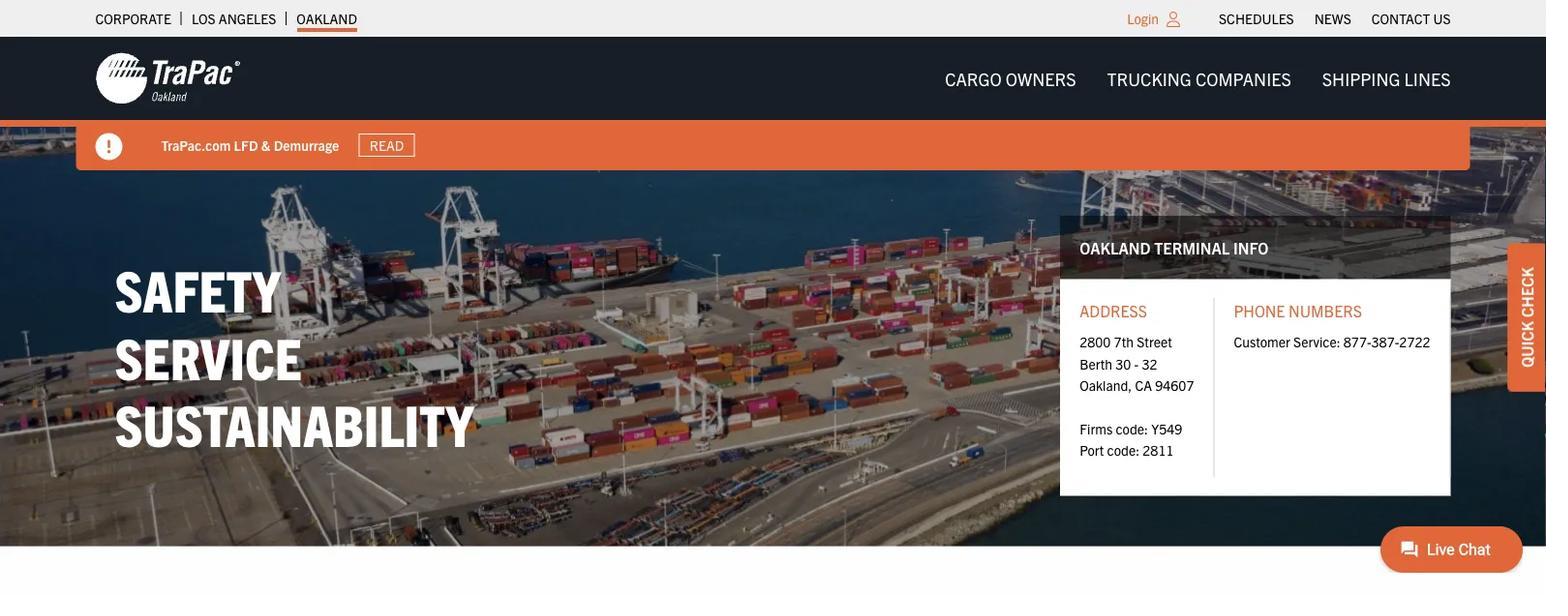 Task type: vqa. For each thing, say whether or not it's contained in the screenshot.
Schedules
yes



Task type: locate. For each thing, give the bounding box(es) containing it.
menu bar up shipping
[[1209, 5, 1461, 32]]

shipping
[[1323, 67, 1401, 89]]

terminal
[[1155, 238, 1230, 257]]

0 vertical spatial menu bar
[[1209, 5, 1461, 32]]

info
[[1234, 238, 1269, 257]]

ca
[[1135, 377, 1152, 394]]

oakland right angeles
[[297, 10, 357, 27]]

code: right port
[[1107, 442, 1140, 459]]

contact
[[1372, 10, 1431, 27]]

shipping lines
[[1323, 67, 1451, 89]]

oakland up address at the bottom right of page
[[1080, 238, 1151, 257]]

quick
[[1518, 321, 1537, 368]]

94607
[[1156, 377, 1195, 394]]

quick check link
[[1508, 243, 1547, 392]]

387-
[[1372, 333, 1400, 351]]

oakland
[[297, 10, 357, 27], [1080, 238, 1151, 257]]

angeles
[[219, 10, 276, 27]]

-
[[1135, 355, 1139, 372]]

owners
[[1006, 67, 1076, 89]]

cargo
[[945, 67, 1002, 89]]

los angeles link
[[192, 5, 276, 32]]

y549
[[1152, 420, 1183, 438]]

phone numbers
[[1234, 301, 1362, 321]]

lfd
[[234, 136, 258, 154]]

safety
[[115, 253, 281, 324]]

quick check
[[1518, 267, 1537, 368]]

2722
[[1400, 333, 1431, 351]]

read link
[[359, 133, 415, 157]]

menu bar down light icon
[[930, 59, 1467, 98]]

877-
[[1344, 333, 1372, 351]]

menu bar
[[1209, 5, 1461, 32], [930, 59, 1467, 98]]

0 horizontal spatial oakland
[[297, 10, 357, 27]]

banner
[[0, 37, 1547, 170]]

firms
[[1080, 420, 1113, 438]]

0 vertical spatial code:
[[1116, 420, 1149, 438]]

32
[[1142, 355, 1158, 372]]

los angeles
[[192, 10, 276, 27]]

oakland for oakland terminal info
[[1080, 238, 1151, 257]]

read
[[370, 137, 404, 154]]

firms code:  y549 port code:  2811
[[1080, 420, 1183, 459]]

1 vertical spatial menu bar
[[930, 59, 1467, 98]]

oakland image
[[95, 51, 241, 106]]

solid image
[[95, 133, 123, 160]]

safety service sustainability
[[115, 253, 474, 459]]

check
[[1518, 267, 1537, 318]]

banner containing cargo owners
[[0, 37, 1547, 170]]

cargo owners
[[945, 67, 1076, 89]]

code: up the 2811
[[1116, 420, 1149, 438]]

news
[[1315, 10, 1352, 27]]

address
[[1080, 301, 1147, 321]]

corporate link
[[95, 5, 171, 32]]

&
[[261, 136, 271, 154]]

oakland for oakland
[[297, 10, 357, 27]]

1 vertical spatial oakland
[[1080, 238, 1151, 257]]

code:
[[1116, 420, 1149, 438], [1107, 442, 1140, 459]]

0 vertical spatial oakland
[[297, 10, 357, 27]]

trucking companies
[[1107, 67, 1292, 89]]

street
[[1137, 333, 1173, 351]]

port
[[1080, 442, 1104, 459]]

news link
[[1315, 5, 1352, 32]]

1 horizontal spatial oakland
[[1080, 238, 1151, 257]]



Task type: describe. For each thing, give the bounding box(es) containing it.
7th
[[1114, 333, 1134, 351]]

trapac.com
[[161, 136, 231, 154]]

demurrage
[[274, 136, 339, 154]]

customer
[[1234, 333, 1291, 351]]

companies
[[1196, 67, 1292, 89]]

2800
[[1080, 333, 1111, 351]]

phone
[[1234, 301, 1286, 321]]

trucking
[[1107, 67, 1192, 89]]

numbers
[[1289, 301, 1362, 321]]

light image
[[1167, 12, 1181, 27]]

shipping lines link
[[1307, 59, 1467, 98]]

oakland terminal info
[[1080, 238, 1269, 257]]

contact us
[[1372, 10, 1451, 27]]

schedules
[[1219, 10, 1294, 27]]

customer service: 877-387-2722
[[1234, 333, 1431, 351]]

login link
[[1128, 10, 1159, 27]]

lines
[[1405, 67, 1451, 89]]

schedules link
[[1219, 5, 1294, 32]]

trapac.com lfd & demurrage
[[161, 136, 339, 154]]

30
[[1116, 355, 1132, 372]]

los
[[192, 10, 216, 27]]

trucking companies link
[[1092, 59, 1307, 98]]

sustainability
[[115, 388, 474, 459]]

menu bar containing schedules
[[1209, 5, 1461, 32]]

service
[[115, 321, 302, 391]]

menu bar containing cargo owners
[[930, 59, 1467, 98]]

2800 7th street berth 30 - 32 oakland, ca 94607
[[1080, 333, 1195, 394]]

oakland,
[[1080, 377, 1132, 394]]

service:
[[1294, 333, 1341, 351]]

cargo owners link
[[930, 59, 1092, 98]]

contact us link
[[1372, 5, 1451, 32]]

login
[[1128, 10, 1159, 27]]

corporate
[[95, 10, 171, 27]]

2811
[[1143, 442, 1174, 459]]

oakland link
[[297, 5, 357, 32]]

us
[[1434, 10, 1451, 27]]

berth
[[1080, 355, 1113, 372]]

1 vertical spatial code:
[[1107, 442, 1140, 459]]



